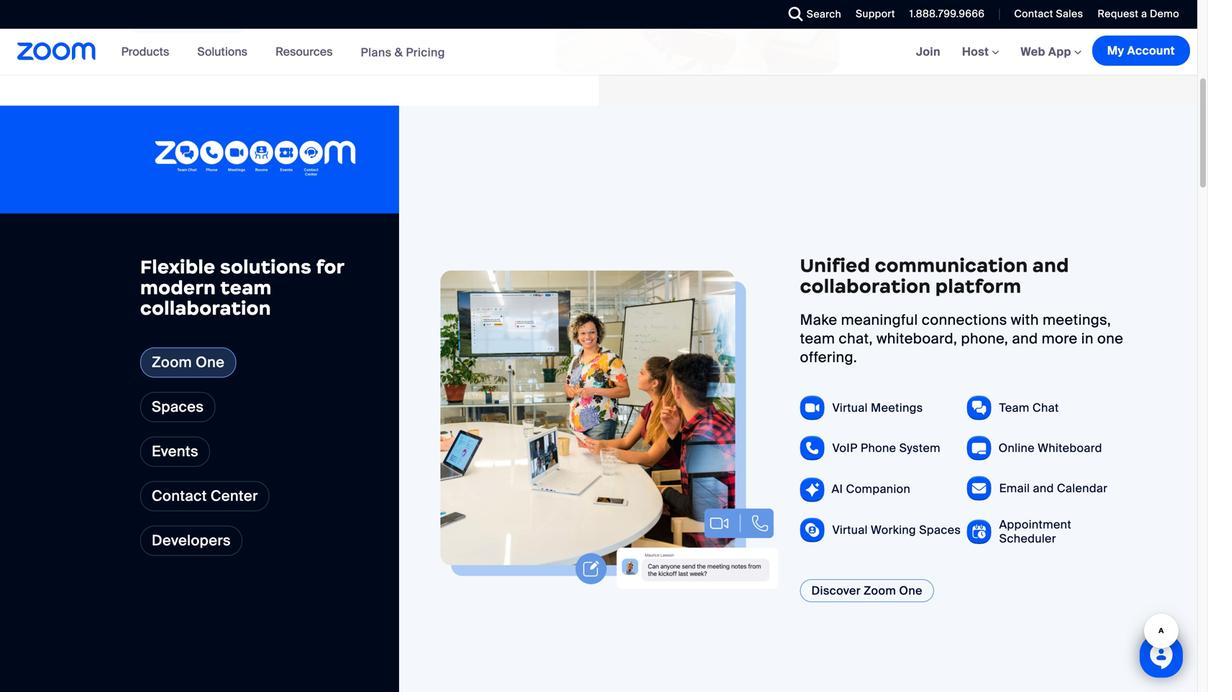 Task type: locate. For each thing, give the bounding box(es) containing it.
0 horizontal spatial one
[[196, 353, 225, 372]]

1 horizontal spatial contact
[[1015, 7, 1054, 20]]

contact for contact center
[[152, 487, 207, 506]]

0 vertical spatial virtual
[[833, 401, 868, 416]]

contact sales
[[1015, 7, 1083, 20]]

web app
[[1021, 44, 1072, 59]]

0 horizontal spatial zoom
[[152, 353, 192, 372]]

1 vertical spatial and
[[1012, 330, 1038, 348]]

contact left center
[[152, 487, 207, 506]]

product information navigation
[[110, 29, 456, 76]]

contact sales link up web app dropdown button
[[1015, 7, 1083, 20]]

1 virtual from the top
[[833, 401, 868, 416]]

account
[[1128, 43, 1175, 58]]

zoom
[[152, 353, 192, 372], [864, 584, 896, 599]]

appointment
[[999, 518, 1072, 533]]

virtual
[[833, 401, 868, 416], [833, 523, 868, 538]]

and up with
[[1033, 254, 1069, 277]]

spaces
[[919, 523, 961, 538]]

discover zoom one link
[[800, 580, 934, 603]]

make meaningful connections with meetings, team chat, whiteboard, phone, and more in one offering.
[[800, 311, 1124, 367]]

0 vertical spatial team
[[220, 276, 272, 299]]

collaboration down the flexible
[[140, 297, 271, 320]]

search button
[[778, 0, 845, 29]]

zoom unified communication platform image
[[155, 141, 356, 178]]

0 horizontal spatial team
[[220, 276, 272, 299]]

1 vertical spatial zoom
[[864, 584, 896, 599]]

support
[[856, 7, 895, 20]]

for
[[316, 255, 344, 279]]

collaboration inside unified communication and collaboration platform
[[800, 275, 931, 298]]

products button
[[121, 29, 176, 75]]

and right email
[[1033, 481, 1054, 496]]

more
[[1042, 330, 1078, 348]]

team inside make meaningful connections with meetings, team chat, whiteboard, phone, and more in one offering.
[[800, 330, 835, 348]]

my
[[1108, 43, 1125, 58]]

chat
[[1033, 401, 1059, 416]]

communication
[[875, 254, 1028, 277]]

email and calendar
[[999, 481, 1108, 496]]

0 vertical spatial zoom
[[152, 353, 192, 372]]

ai companion link
[[832, 482, 911, 497]]

zoom inside discover zoom one link
[[864, 584, 896, 599]]

1 vertical spatial team
[[800, 330, 835, 348]]

2 virtual from the top
[[833, 523, 868, 538]]

join link
[[905, 29, 952, 75]]

host
[[962, 44, 992, 59]]

virtual down ai
[[833, 523, 868, 538]]

request
[[1098, 7, 1139, 20]]

appointment scheduler
[[999, 518, 1072, 547]]

request a demo link
[[1087, 0, 1198, 29], [1098, 7, 1180, 20]]

0 vertical spatial one
[[196, 353, 225, 372]]

plans & pricing
[[361, 45, 445, 60]]

offering.
[[800, 349, 857, 367]]

1 horizontal spatial collaboration
[[800, 275, 931, 298]]

1 vertical spatial one
[[899, 584, 923, 599]]

team chat link
[[999, 401, 1059, 416]]

online
[[999, 441, 1035, 456]]

team inside flexible solutions for modern team collaboration
[[220, 276, 272, 299]]

team down make
[[800, 330, 835, 348]]

and
[[1033, 254, 1069, 277], [1012, 330, 1038, 348], [1033, 481, 1054, 496]]

1 horizontal spatial team
[[800, 330, 835, 348]]

team right modern
[[220, 276, 272, 299]]

contact sales link
[[1004, 0, 1087, 29], [1015, 7, 1083, 20]]

virtual up voip
[[833, 401, 868, 416]]

whiteboard
[[1038, 441, 1103, 456]]

collaboration inside flexible solutions for modern team collaboration
[[140, 297, 271, 320]]

0 vertical spatial and
[[1033, 254, 1069, 277]]

0 vertical spatial contact
[[1015, 7, 1054, 20]]

banner
[[0, 29, 1198, 76]]

a
[[1142, 7, 1148, 20]]

plans & pricing link
[[361, 45, 445, 60], [361, 45, 445, 60]]

one inside group
[[899, 584, 923, 599]]

contact inside tab
[[152, 487, 207, 506]]

voip phone system
[[833, 441, 941, 456]]

flexible
[[140, 255, 216, 279]]

virtual for virtual working spaces
[[833, 523, 868, 538]]

working
[[871, 523, 916, 538]]

discover
[[812, 584, 861, 599]]

and down with
[[1012, 330, 1038, 348]]

1 vertical spatial virtual
[[833, 523, 868, 538]]

1 horizontal spatial one
[[899, 584, 923, 599]]

meaningful
[[841, 311, 918, 330]]

and inside unified communication and collaboration platform
[[1033, 254, 1069, 277]]

collaboration up meaningful
[[800, 275, 931, 298]]

virtual for virtual meetings
[[833, 401, 868, 416]]

contact
[[1015, 7, 1054, 20], [152, 487, 207, 506]]

discover zoom one
[[812, 584, 923, 599]]

one
[[196, 353, 225, 372], [899, 584, 923, 599]]

zoom one group
[[399, 106, 1198, 693]]

connections
[[922, 311, 1007, 330]]

products
[[121, 44, 169, 59]]

one
[[1098, 330, 1124, 348]]

1 vertical spatial contact
[[152, 487, 207, 506]]

&
[[395, 45, 403, 60]]

meetings navigation
[[905, 29, 1198, 76]]

web
[[1021, 44, 1046, 59]]

resources
[[276, 44, 333, 59]]

plans
[[361, 45, 392, 60]]

zoom logo image
[[17, 42, 96, 60]]

support link
[[845, 0, 899, 29], [856, 7, 895, 20]]

unified communication and collaboration platform
[[800, 254, 1069, 298]]

meetings,
[[1043, 311, 1111, 330]]

flexible solutions for modern team collaboration
[[140, 255, 344, 320]]

contact left sales
[[1015, 7, 1054, 20]]

1 horizontal spatial zoom
[[864, 584, 896, 599]]

0 horizontal spatial collaboration
[[140, 297, 271, 320]]

zoom interface icon - instant message image
[[572, 432, 779, 589]]

0 horizontal spatial contact
[[152, 487, 207, 506]]

ai
[[832, 482, 843, 497]]

online whiteboard link
[[999, 441, 1103, 456]]

chat,
[[839, 330, 873, 348]]

voip phone system link
[[833, 441, 941, 456]]

zoom inside zoom one tab
[[152, 353, 192, 372]]

collaboration
[[800, 275, 931, 298], [140, 297, 271, 320]]

1.888.799.9666 button
[[899, 0, 989, 29], [910, 7, 985, 20]]

team
[[220, 276, 272, 299], [800, 330, 835, 348]]

virtual meetings
[[833, 401, 923, 416]]



Task type: describe. For each thing, give the bounding box(es) containing it.
make
[[800, 311, 838, 330]]

contact for contact sales
[[1015, 7, 1054, 20]]

appointment scheduler link
[[999, 518, 1131, 547]]

phone,
[[961, 330, 1009, 348]]

flexible solutions for modern team collaboration tab list
[[140, 348, 270, 512]]

email
[[999, 481, 1030, 496]]

with
[[1011, 311, 1039, 330]]

modern
[[140, 276, 216, 299]]

web app button
[[1021, 44, 1082, 59]]

request a demo
[[1098, 7, 1180, 20]]

email and calendar link
[[999, 481, 1108, 496]]

demo
[[1150, 7, 1180, 20]]

center
[[211, 487, 258, 506]]

zoom one
[[152, 353, 225, 372]]

contact sales link up web app
[[1004, 0, 1087, 29]]

ai companion
[[832, 482, 911, 497]]

whiteboard,
[[877, 330, 958, 348]]

and inside make meaningful connections with meetings, team chat, whiteboard, phone, and more in one offering.
[[1012, 330, 1038, 348]]

resources button
[[276, 29, 339, 75]]

online whiteboard
[[999, 441, 1103, 456]]

unified
[[800, 254, 871, 277]]

phone
[[861, 441, 897, 456]]

sales
[[1056, 7, 1083, 20]]

solutions
[[220, 255, 312, 279]]

virtual working spaces link
[[833, 523, 961, 538]]

platform
[[936, 275, 1022, 298]]

solutions button
[[197, 29, 254, 75]]

join
[[916, 44, 941, 59]]

zoom one tab
[[140, 348, 236, 378]]

solutions
[[197, 44, 247, 59]]

pricing
[[406, 45, 445, 60]]

voip
[[833, 441, 858, 456]]

scheduler
[[999, 531, 1057, 547]]

system
[[900, 441, 941, 456]]

2 vertical spatial and
[[1033, 481, 1054, 496]]

zoom contact center tab
[[140, 481, 270, 512]]

one inside tab
[[196, 353, 225, 372]]

team chat
[[999, 401, 1059, 416]]

app
[[1049, 44, 1072, 59]]

in
[[1082, 330, 1094, 348]]

contact center
[[152, 487, 258, 506]]

zoom interface icon image
[[850, 0, 1042, 10]]

team
[[999, 401, 1030, 416]]

my account
[[1108, 43, 1175, 58]]

calendar
[[1057, 481, 1108, 496]]

host button
[[962, 44, 999, 59]]

virtual working spaces
[[833, 523, 961, 538]]

virtual meetings link
[[833, 401, 923, 416]]

companion
[[846, 482, 911, 497]]

search
[[807, 8, 842, 21]]

banner containing my account
[[0, 29, 1198, 76]]

1.888.799.9666
[[910, 7, 985, 20]]

meetings
[[871, 401, 923, 416]]

my account link
[[1092, 36, 1190, 66]]



Task type: vqa. For each thing, say whether or not it's contained in the screenshot.
right icon in the How many participants can join the meeting? dropdown button
no



